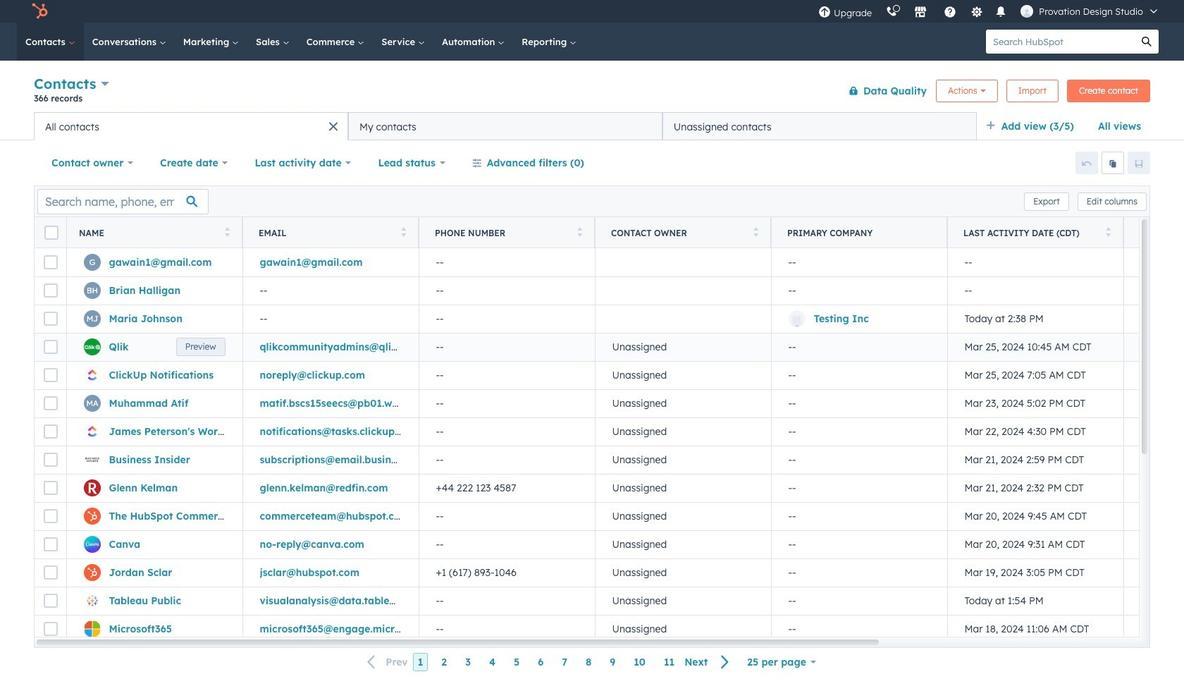 Task type: vqa. For each thing, say whether or not it's contained in the screenshot.
"Search HubSpot" SEARCH FIELD
yes



Task type: describe. For each thing, give the bounding box(es) containing it.
4 press to sort. element from the left
[[753, 227, 759, 239]]

2 press to sort. image from the left
[[401, 227, 406, 237]]

james peterson image
[[1021, 5, 1034, 18]]

Search HubSpot search field
[[986, 30, 1135, 54]]

3 press to sort. element from the left
[[577, 227, 582, 239]]

2 press to sort. element from the left
[[401, 227, 406, 239]]



Task type: locate. For each thing, give the bounding box(es) containing it.
0 horizontal spatial press to sort. image
[[577, 227, 582, 237]]

2 press to sort. image from the left
[[753, 227, 759, 237]]

press to sort. image
[[225, 227, 230, 237], [401, 227, 406, 237]]

1 press to sort. image from the left
[[577, 227, 582, 237]]

1 horizontal spatial press to sort. image
[[401, 227, 406, 237]]

Search name, phone, email addresses, or company search field
[[37, 189, 209, 214]]

marketplaces image
[[915, 6, 927, 19]]

banner
[[34, 72, 1151, 112]]

1 horizontal spatial press to sort. image
[[753, 227, 759, 237]]

0 horizontal spatial press to sort. image
[[225, 227, 230, 237]]

3 press to sort. image from the left
[[1106, 227, 1111, 237]]

5 press to sort. element from the left
[[1106, 227, 1111, 239]]

2 horizontal spatial press to sort. image
[[1106, 227, 1111, 237]]

press to sort. element
[[225, 227, 230, 239], [401, 227, 406, 239], [577, 227, 582, 239], [753, 227, 759, 239], [1106, 227, 1111, 239]]

press to sort. image
[[577, 227, 582, 237], [753, 227, 759, 237], [1106, 227, 1111, 237]]

pagination navigation
[[359, 653, 738, 672]]

menu
[[812, 0, 1168, 23]]

1 press to sort. element from the left
[[225, 227, 230, 239]]

column header
[[771, 217, 948, 248]]

1 press to sort. image from the left
[[225, 227, 230, 237]]



